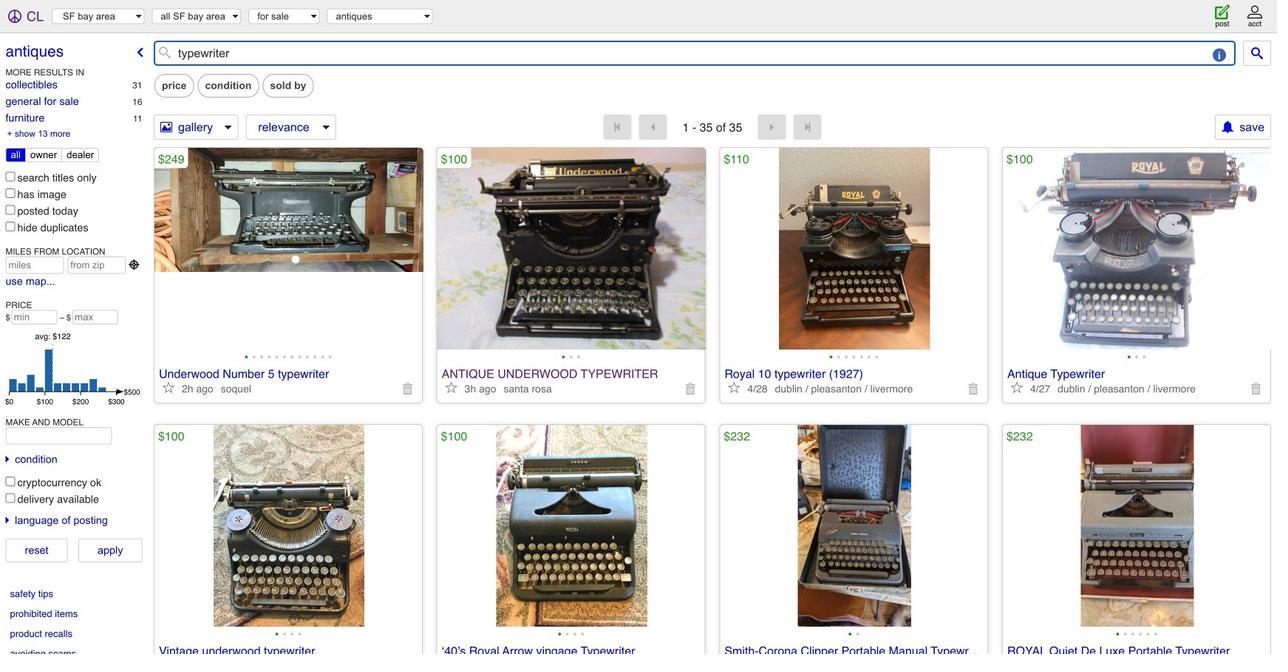 Task type: describe. For each thing, give the bounding box(es) containing it.
underwood number 5 typewriter 1 image
[[155, 148, 424, 350]]

'40's royal arrow vingage typewriter 1 image
[[437, 425, 706, 627]]

royal quiet de luxe portable typewriter 1 image
[[1003, 425, 1272, 627]]

hide posting image for antique underwood typewriter 1 image
[[685, 383, 697, 395]]

antique typewriter 1 image
[[1003, 148, 1272, 350]]

search antiques field
[[177, 45, 1233, 61]]

hide posting image for underwood number 5 typewriter 1 image
[[402, 383, 414, 395]]

miles telephone field
[[6, 256, 64, 274]]

smith-corona clipper portable manual typewriter 1 image
[[720, 425, 989, 627]]

add to favorites list image for antique underwood typewriter 1 image
[[446, 381, 457, 393]]

add to favorites list image for underwood number 5 typewriter 1 image
[[163, 381, 174, 393]]



Task type: vqa. For each thing, say whether or not it's contained in the screenshot.
search craigslist text field
no



Task type: locate. For each thing, give the bounding box(es) containing it.
hide posting image for antique typewriter 1 image
[[1251, 383, 1263, 395]]

0 horizontal spatial hide posting image
[[685, 383, 697, 395]]

2 add to favorites list image from the left
[[446, 381, 457, 393]]

0 horizontal spatial hide posting image
[[402, 383, 414, 395]]

None text field
[[6, 428, 111, 444]]

1 horizontal spatial hide posting image
[[968, 383, 980, 395]]

hide posting image for royal 10 typewriter (1927) 1 image
[[968, 383, 980, 395]]

1 horizontal spatial hide posting image
[[1251, 383, 1263, 395]]

1 add to favorites list image from the left
[[163, 381, 174, 393]]

None checkbox
[[6, 222, 15, 231], [6, 477, 15, 486], [6, 222, 15, 231], [6, 477, 15, 486]]

add to favorites list image
[[728, 381, 740, 393]]

from zip telephone field
[[67, 256, 126, 274]]

3 add to favorites list image from the left
[[1011, 381, 1023, 393]]

2 hide posting image from the left
[[968, 383, 980, 395]]

antique underwood typewriter 1 image
[[437, 148, 706, 350]]

0 horizontal spatial add to favorites list image
[[163, 381, 174, 393]]

1 hide posting image from the left
[[685, 383, 697, 395]]

max text field
[[72, 310, 118, 325]]

add to favorites list image for antique typewriter 1 image
[[1011, 381, 1023, 393]]

1 horizontal spatial add to favorites list image
[[446, 381, 457, 393]]

hide posting image
[[402, 383, 414, 395], [1251, 383, 1263, 395]]

None checkbox
[[6, 172, 15, 181], [6, 189, 15, 198], [6, 205, 15, 215], [6, 493, 15, 503], [6, 172, 15, 181], [6, 189, 15, 198], [6, 205, 15, 215], [6, 493, 15, 503]]

add to favorites list image
[[163, 381, 174, 393], [446, 381, 457, 393], [1011, 381, 1023, 393]]

vintage underwood typewriter. 1 image
[[155, 425, 424, 627]]

2 hide posting image from the left
[[1251, 383, 1263, 395]]

royal 10 typewriter (1927) 1 image
[[720, 148, 989, 350]]

2 horizontal spatial add to favorites list image
[[1011, 381, 1023, 393]]

hide posting image
[[685, 383, 697, 395], [968, 383, 980, 395]]

min text field
[[12, 310, 57, 325]]

1 hide posting image from the left
[[402, 383, 414, 395]]



